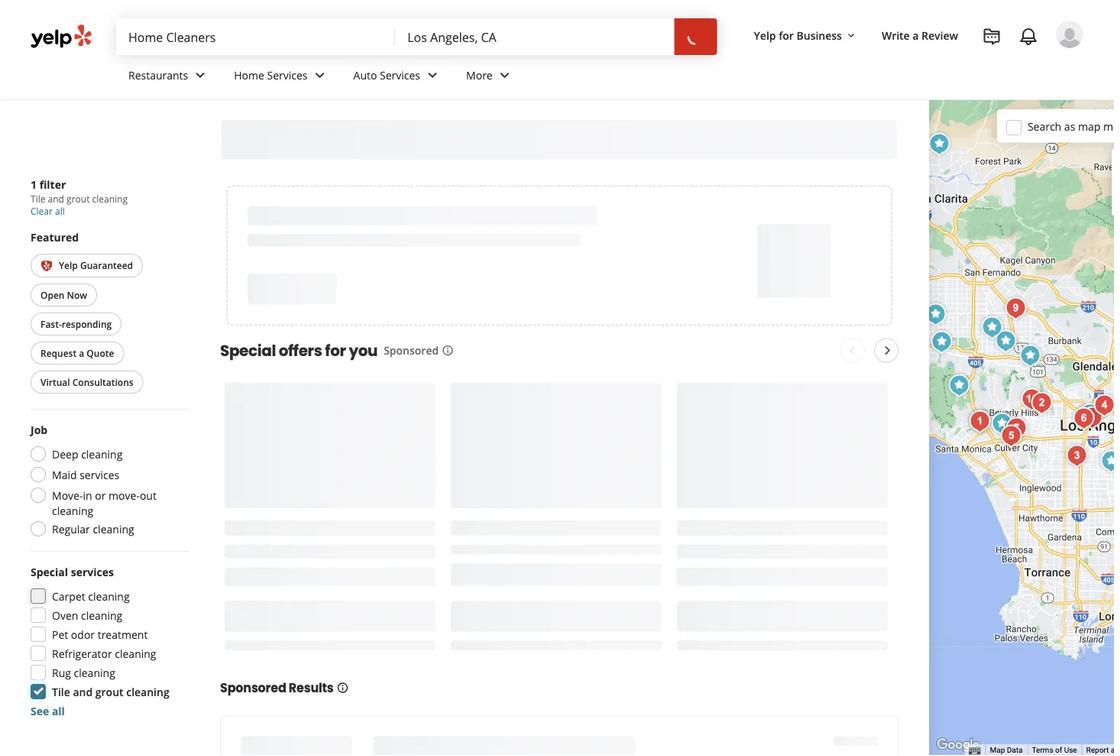 Task type: describe. For each thing, give the bounding box(es) containing it.
rug cleaning
[[52, 665, 115, 680]]

home services
[[234, 68, 308, 82]]

eurosource janitorial image
[[987, 409, 1018, 439]]

services for auto services
[[380, 68, 420, 82]]

as
[[1065, 119, 1076, 134]]

search as map mo
[[1028, 119, 1115, 134]]

services for special services
[[71, 565, 114, 579]]

regular cleaning
[[52, 522, 134, 536]]

review
[[922, 28, 959, 42]]

1 filter tile and grout cleaning clear all
[[31, 177, 128, 217]]

write
[[882, 28, 910, 42]]

keyboard shortcuts image
[[969, 747, 981, 755]]

group containing special services
[[26, 564, 190, 719]]

none field find
[[128, 28, 383, 45]]

auto
[[354, 68, 377, 82]]

yelp for business button
[[748, 21, 864, 49]]

virtual
[[41, 376, 70, 388]]

home
[[234, 68, 264, 82]]

for inside button
[[779, 28, 794, 42]]

rug
[[52, 665, 71, 680]]

quote
[[87, 347, 114, 359]]

sponsored for sponsored results
[[220, 680, 286, 697]]

Near text field
[[408, 28, 662, 45]]

filter
[[39, 177, 66, 192]]

out
[[140, 488, 157, 503]]

fast-
[[41, 318, 62, 330]]

responding
[[62, 318, 112, 330]]

terms of use
[[1032, 746, 1078, 755]]

business
[[797, 28, 842, 42]]

cleaning for rug
[[74, 665, 115, 680]]

24 chevron down v2 image for auto services
[[424, 66, 442, 84]]

best scv cleaning image
[[925, 129, 955, 159]]

business categories element
[[116, 55, 1084, 99]]

map data button
[[990, 745, 1023, 755]]

maids unlimited image
[[1027, 388, 1058, 419]]

move-
[[109, 488, 140, 503]]

mya cleaning services image
[[1002, 413, 1032, 444]]

yelp for business
[[754, 28, 842, 42]]

regular
[[52, 522, 90, 536]]

0 horizontal spatial 16 info v2 image
[[337, 682, 349, 694]]

yelp for yelp for business
[[754, 28, 776, 42]]

google image
[[933, 735, 984, 755]]

carpet
[[52, 589, 85, 604]]

neato cleaning image
[[1017, 384, 1048, 415]]

see all
[[31, 704, 65, 718]]

mo
[[1104, 119, 1115, 134]]

in
[[83, 488, 92, 503]]

grout inside 1 filter tile and grout cleaning clear all
[[67, 192, 90, 205]]

trash smell buster image
[[927, 327, 958, 357]]

of
[[1056, 746, 1063, 755]]

cleaning for regular
[[93, 522, 134, 536]]

cleaning for deep
[[81, 447, 123, 461]]

now
[[67, 289, 87, 301]]

alcel cleaning image
[[991, 326, 1022, 357]]

consultations
[[72, 376, 134, 388]]

deep
[[52, 447, 78, 461]]

map data
[[990, 746, 1023, 755]]

special services
[[31, 565, 114, 579]]

a for quote
[[79, 347, 84, 359]]

and inside group
[[73, 685, 93, 699]]

Find text field
[[128, 28, 383, 45]]

open now
[[41, 289, 87, 301]]

write a review link
[[876, 21, 965, 49]]

virtual consultations
[[41, 376, 134, 388]]

next image
[[879, 341, 897, 360]]

pet odor treatment
[[52, 627, 148, 642]]

refrigerator cleaning
[[52, 646, 156, 661]]

clear all link
[[31, 204, 65, 217]]

report
[[1087, 746, 1109, 755]]

guaranteed
[[80, 259, 133, 271]]

mateo r. image
[[1057, 21, 1084, 48]]

sponsored results
[[220, 680, 334, 697]]

or
[[95, 488, 106, 503]]

1 vertical spatial for
[[325, 340, 346, 361]]

map
[[1079, 119, 1101, 134]]

yelp for yelp guaranteed
[[59, 259, 78, 271]]

16 yelp guaranteed v2 image
[[41, 260, 53, 272]]

1 vertical spatial tile
[[52, 685, 70, 699]]

king david housekeeping image
[[1062, 441, 1093, 471]]

open now button
[[31, 284, 97, 307]]

more link
[[454, 55, 527, 99]]

oven cleaning
[[52, 608, 123, 623]]

pet
[[52, 627, 68, 642]]

you
[[349, 340, 378, 361]]

24 chevron down v2 image for home services
[[311, 66, 329, 84]]

request
[[41, 347, 77, 359]]

more
[[466, 68, 493, 82]]

1
[[31, 177, 37, 192]]

request a quote button
[[31, 342, 124, 365]]

0 vertical spatial 16 info v2 image
[[442, 345, 454, 357]]



Task type: locate. For each thing, give the bounding box(es) containing it.
all right see
[[52, 704, 65, 718]]

0 horizontal spatial none field
[[128, 28, 383, 45]]

cleaning for carpet
[[88, 589, 130, 604]]

cleaning inside 1 filter tile and grout cleaning clear all
[[92, 192, 128, 205]]

and
[[48, 192, 64, 205], [73, 685, 93, 699]]

1 vertical spatial 16 info v2 image
[[337, 682, 349, 694]]

services up carpet cleaning
[[71, 565, 114, 579]]

1 vertical spatial special
[[31, 565, 68, 579]]

1 vertical spatial a
[[79, 347, 84, 359]]

cleaning inside move-in or move-out cleaning
[[52, 503, 93, 518]]

0 horizontal spatial and
[[48, 192, 64, 205]]

featured
[[31, 229, 79, 244]]

restaurants
[[128, 68, 188, 82]]

0 vertical spatial group
[[1112, 149, 1115, 216]]

24 chevron down v2 image
[[191, 66, 210, 84], [311, 66, 329, 84], [424, 66, 442, 84]]

1 horizontal spatial and
[[73, 685, 93, 699]]

all city janitorial services image
[[1075, 399, 1106, 430]]

write a review
[[882, 28, 959, 42]]

sponsored for sponsored
[[384, 343, 439, 358]]

0 horizontal spatial yelp
[[59, 259, 78, 271]]

24 chevron down v2 image for restaurants
[[191, 66, 210, 84]]

none field up home
[[128, 28, 383, 45]]

anita's cleaning image
[[1069, 403, 1100, 434]]

a right write
[[913, 28, 919, 42]]

None field
[[128, 28, 383, 45], [408, 28, 662, 45]]

imagine it clean janitorial services image
[[945, 370, 975, 401]]

yelp right 16 yelp guaranteed v2 icon
[[59, 259, 78, 271]]

0 vertical spatial and
[[48, 192, 64, 205]]

services inside option group
[[80, 467, 119, 482]]

tile down rug on the left
[[52, 685, 70, 699]]

1 vertical spatial sponsored
[[220, 680, 286, 697]]

special
[[220, 340, 276, 361], [31, 565, 68, 579]]

clear
[[31, 204, 53, 217]]

2 horizontal spatial 24 chevron down v2 image
[[424, 66, 442, 84]]

0 horizontal spatial sponsored
[[220, 680, 286, 697]]

24 chevron down v2 image inside restaurants link
[[191, 66, 210, 84]]

special up carpet
[[31, 565, 68, 579]]

2 24 chevron down v2 image from the left
[[311, 66, 329, 84]]

a inside button
[[79, 347, 84, 359]]

tile down 1
[[31, 192, 45, 205]]

grout
[[67, 192, 90, 205], [95, 685, 124, 699]]

see
[[31, 704, 49, 718]]

a
[[913, 28, 919, 42], [79, 347, 84, 359], [1111, 746, 1115, 755]]

1 horizontal spatial special
[[220, 340, 276, 361]]

special inside group
[[31, 565, 68, 579]]

for left you
[[325, 340, 346, 361]]

refrigerator
[[52, 646, 112, 661]]

sponsored left "results"
[[220, 680, 286, 697]]

group
[[1112, 149, 1115, 216], [26, 564, 190, 719]]

maid services
[[52, 467, 119, 482]]

1 horizontal spatial tile
[[52, 685, 70, 699]]

1 vertical spatial group
[[26, 564, 190, 719]]

services
[[267, 68, 308, 82], [380, 68, 420, 82]]

cleaning
[[92, 192, 128, 205], [81, 447, 123, 461], [52, 503, 93, 518], [93, 522, 134, 536], [88, 589, 130, 604], [81, 608, 123, 623], [115, 646, 156, 661], [74, 665, 115, 680], [126, 685, 169, 699]]

0 horizontal spatial special
[[31, 565, 68, 579]]

and down rug cleaning
[[73, 685, 93, 699]]

virtual consultations button
[[31, 371, 143, 394]]

a left quote
[[79, 347, 84, 359]]

oven
[[52, 608, 78, 623]]

2 horizontal spatial a
[[1111, 746, 1115, 755]]

special for special services
[[31, 565, 68, 579]]

1 vertical spatial grout
[[95, 685, 124, 699]]

open
[[41, 289, 65, 301]]

all inside 1 filter tile and grout cleaning clear all
[[55, 204, 65, 217]]

special left offers
[[220, 340, 276, 361]]

previous image
[[843, 341, 862, 360]]

24 chevron down v2 image inside auto services link
[[424, 66, 442, 84]]

1 24 chevron down v2 image from the left
[[191, 66, 210, 84]]

loading button
[[675, 18, 718, 55]]

yelp inside yelp guaranteed button
[[59, 259, 78, 271]]

0 vertical spatial all
[[55, 204, 65, 217]]

none field near
[[408, 28, 662, 45]]

none field up 24 chevron down v2 image
[[408, 28, 662, 45]]

0 vertical spatial grout
[[67, 192, 90, 205]]

tidy maiden image
[[1078, 403, 1108, 433]]

notifications image
[[1020, 28, 1038, 46]]

user actions element
[[742, 19, 1105, 113]]

jr janitorial service inc, image
[[1016, 341, 1046, 371]]

cleaning for oven
[[81, 608, 123, 623]]

terms
[[1032, 746, 1054, 755]]

16 chevron down v2 image
[[845, 30, 858, 42]]

tile
[[31, 192, 45, 205], [52, 685, 70, 699]]

see all button
[[31, 704, 65, 718]]

a for review
[[913, 28, 919, 42]]

featured group
[[28, 229, 190, 397]]

report a link
[[1087, 746, 1115, 755]]

move-in or move-out cleaning
[[52, 488, 157, 518]]

yelp left 'business'
[[754, 28, 776, 42]]

projects image
[[983, 28, 1001, 46]]

1 vertical spatial services
[[71, 565, 114, 579]]

fast-responding
[[41, 318, 112, 330]]

grout right clear all link
[[67, 192, 90, 205]]

services right auto
[[380, 68, 420, 82]]

yelp guaranteed
[[59, 259, 133, 271]]

1 horizontal spatial services
[[380, 68, 420, 82]]

24 chevron down v2 image inside home services link
[[311, 66, 329, 84]]

0 horizontal spatial tile
[[31, 192, 45, 205]]

2 services from the left
[[380, 68, 420, 82]]

use
[[1065, 746, 1078, 755]]

maid
[[52, 467, 77, 482]]

services for home services
[[267, 68, 308, 82]]

option group containing job
[[26, 422, 190, 541]]

0 horizontal spatial 24 chevron down v2 image
[[191, 66, 210, 84]]

natalie's cleaning image
[[1001, 293, 1032, 324]]

1 horizontal spatial a
[[913, 28, 919, 42]]

services inside group
[[71, 565, 114, 579]]

terms of use link
[[1032, 746, 1078, 755]]

for
[[779, 28, 794, 42], [325, 340, 346, 361]]

0 horizontal spatial services
[[267, 68, 308, 82]]

0 vertical spatial a
[[913, 28, 919, 42]]

services
[[80, 467, 119, 482], [71, 565, 114, 579]]

1 horizontal spatial group
[[1112, 149, 1115, 216]]

tile inside 1 filter tile and grout cleaning clear all
[[31, 192, 45, 205]]

results
[[289, 680, 334, 697]]

data
[[1007, 746, 1023, 755]]

elite housekeeping image
[[921, 299, 951, 330]]

1 horizontal spatial sponsored
[[384, 343, 439, 358]]

auto services
[[354, 68, 420, 82]]

deep cleaning
[[52, 447, 123, 461]]

report a
[[1087, 746, 1115, 755]]

Loading search field
[[116, 18, 721, 55]]

maidserve image
[[965, 406, 996, 437], [965, 406, 996, 437]]

1 horizontal spatial 16 info v2 image
[[442, 345, 454, 357]]

24 chevron down v2 image
[[496, 66, 514, 84]]

1 services from the left
[[267, 68, 308, 82]]

home services link
[[222, 55, 341, 99]]

auto services link
[[341, 55, 454, 99]]

1 horizontal spatial 24 chevron down v2 image
[[311, 66, 329, 84]]

0 vertical spatial services
[[80, 467, 119, 482]]

grout down rug cleaning
[[95, 685, 124, 699]]

search
[[1028, 119, 1062, 134]]

amy's angels cleaning image
[[997, 421, 1027, 451]]

0 horizontal spatial for
[[325, 340, 346, 361]]

1 vertical spatial and
[[73, 685, 93, 699]]

24 chevron down v2 image right restaurants
[[191, 66, 210, 84]]

1 horizontal spatial yelp
[[754, 28, 776, 42]]

request a quote
[[41, 347, 114, 359]]

aya cleaning solutions image
[[1090, 390, 1115, 421]]

map region
[[776, 60, 1115, 755]]

loading image
[[687, 27, 706, 46]]

0 vertical spatial sponsored
[[384, 343, 439, 358]]

yelp
[[754, 28, 776, 42], [59, 259, 78, 271]]

move-
[[52, 488, 83, 503]]

24 chevron down v2 image down loading search field in the top of the page
[[424, 66, 442, 84]]

0 horizontal spatial a
[[79, 347, 84, 359]]

special offers for you
[[220, 340, 378, 361]]

fast-responding button
[[31, 313, 122, 336]]

2 none field from the left
[[408, 28, 662, 45]]

lexlu services image
[[1097, 446, 1115, 477]]

1 vertical spatial yelp
[[59, 259, 78, 271]]

services right home
[[267, 68, 308, 82]]

24 chevron down v2 image left auto
[[311, 66, 329, 84]]

0 vertical spatial yelp
[[754, 28, 776, 42]]

tile and grout cleaning
[[52, 685, 169, 699]]

a right report
[[1111, 746, 1115, 755]]

for left 'business'
[[779, 28, 794, 42]]

map
[[990, 746, 1006, 755]]

a&y janitorial services image
[[977, 312, 1008, 343]]

16 info v2 image
[[442, 345, 454, 357], [337, 682, 349, 694]]

offers
[[279, 340, 322, 361]]

job
[[31, 422, 48, 437]]

cleaning for refrigerator
[[115, 646, 156, 661]]

and inside 1 filter tile and grout cleaning clear all
[[48, 192, 64, 205]]

0 horizontal spatial group
[[26, 564, 190, 719]]

0 vertical spatial for
[[779, 28, 794, 42]]

all right clear
[[55, 204, 65, 217]]

1 horizontal spatial for
[[779, 28, 794, 42]]

yelp inside yelp for business button
[[754, 28, 776, 42]]

2 vertical spatial a
[[1111, 746, 1115, 755]]

odor
[[71, 627, 95, 642]]

1 horizontal spatial none field
[[408, 28, 662, 45]]

services for maid services
[[80, 467, 119, 482]]

1 none field from the left
[[128, 28, 383, 45]]

grout inside group
[[95, 685, 124, 699]]

3 24 chevron down v2 image from the left
[[424, 66, 442, 84]]

0 vertical spatial special
[[220, 340, 276, 361]]

1 vertical spatial all
[[52, 704, 65, 718]]

yelp guaranteed button
[[31, 253, 143, 278]]

0 horizontal spatial grout
[[67, 192, 90, 205]]

and down filter
[[48, 192, 64, 205]]

1 horizontal spatial grout
[[95, 685, 124, 699]]

special for special offers for you
[[220, 340, 276, 361]]

treatment
[[98, 627, 148, 642]]

sponsored
[[384, 343, 439, 358], [220, 680, 286, 697]]

sponsored right you
[[384, 343, 439, 358]]

restaurants link
[[116, 55, 222, 99]]

option group
[[26, 422, 190, 541]]

0 vertical spatial tile
[[31, 192, 45, 205]]

services up or
[[80, 467, 119, 482]]

carpet cleaning
[[52, 589, 130, 604]]



Task type: vqa. For each thing, say whether or not it's contained in the screenshot.
on to the bottom
no



